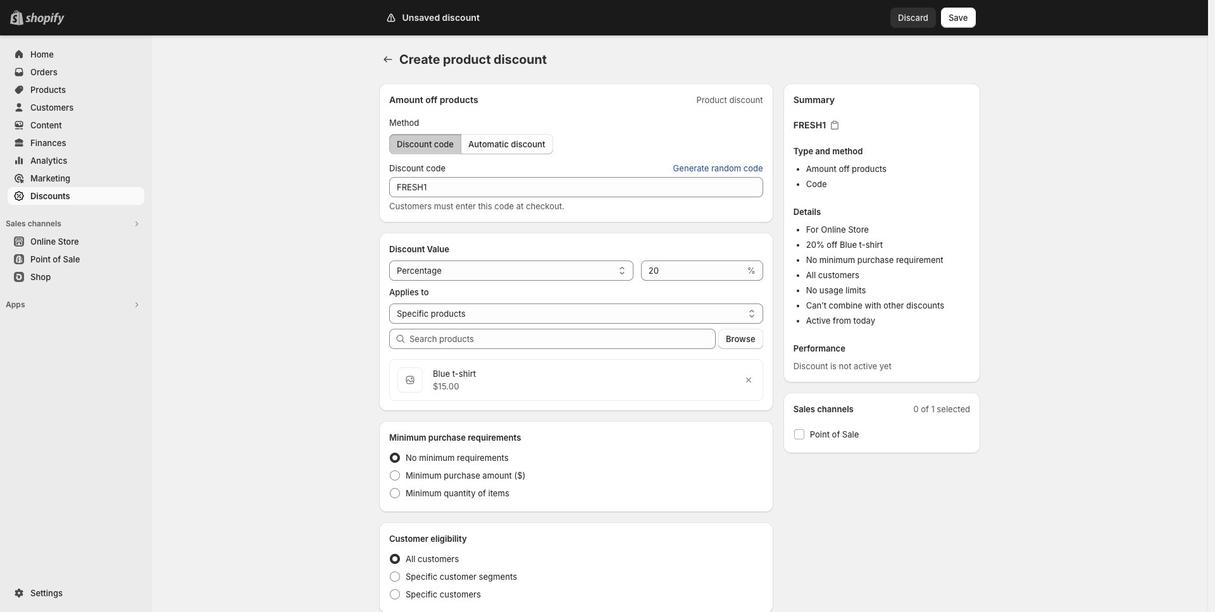Task type: vqa. For each thing, say whether or not it's contained in the screenshot.
text box
yes



Task type: locate. For each thing, give the bounding box(es) containing it.
None text field
[[389, 177, 763, 198], [641, 261, 745, 281], [389, 177, 763, 198], [641, 261, 745, 281]]

shopify image
[[25, 13, 65, 25]]

Search products text field
[[410, 329, 716, 350]]



